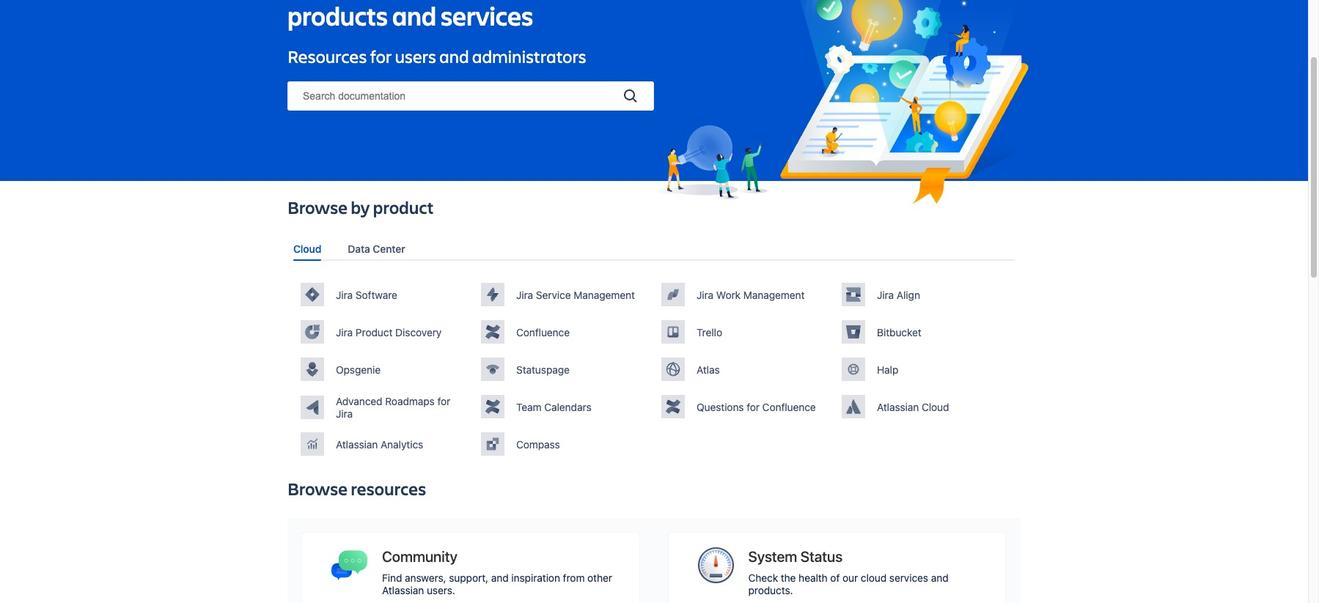 Task type: describe. For each thing, give the bounding box(es) containing it.
Search site content search field
[[288, 81, 654, 111]]

team
[[517, 401, 542, 414]]

cloud
[[861, 572, 887, 585]]

team calendars link
[[481, 396, 647, 419]]

services
[[890, 572, 929, 585]]

align
[[897, 289, 921, 301]]

roadmaps
[[385, 396, 435, 408]]

atlassian analytics link
[[301, 433, 467, 457]]

questions for confluence link
[[662, 396, 828, 419]]

1 horizontal spatial cloud
[[922, 401, 950, 414]]

team calendars
[[517, 401, 592, 414]]

by
[[351, 196, 370, 219]]

management for jira service management
[[574, 289, 635, 301]]

our
[[843, 572, 859, 585]]

trello
[[697, 326, 723, 339]]

jira service management link
[[481, 283, 647, 307]]

questions for confluence
[[697, 401, 816, 414]]

global hero book people image
[[776, 0, 1040, 211]]

users
[[395, 45, 437, 68]]

opsgenie
[[336, 364, 381, 376]]

discovery
[[396, 326, 442, 339]]

halp link
[[842, 358, 1008, 382]]

jira work management
[[697, 289, 805, 301]]

jira inside advanced roadmaps for jira
[[336, 408, 353, 421]]

community
[[382, 549, 458, 566]]

global hero small people image
[[654, 126, 768, 200]]

advanced roadmaps for jira link
[[301, 396, 467, 421]]

status
[[801, 549, 843, 566]]

of
[[831, 572, 840, 585]]

resources
[[288, 45, 367, 68]]

and inside "community find answers, support, and inspiration from other atlassian users."
[[491, 572, 509, 585]]

calendars
[[545, 401, 592, 414]]

product
[[373, 196, 434, 219]]

community find answers, support, and inspiration from other atlassian users.
[[382, 549, 613, 597]]

jira for jira work management
[[697, 289, 714, 301]]

for for questions
[[747, 401, 760, 414]]

browse resources
[[288, 478, 427, 501]]

advanced roadmaps for jira
[[336, 396, 451, 421]]

browse for browse resources
[[288, 478, 348, 501]]

cloud tab
[[288, 237, 327, 261]]

center
[[373, 243, 406, 255]]

inspiration
[[512, 572, 561, 585]]

jira software
[[336, 289, 398, 301]]

the
[[781, 572, 796, 585]]

product
[[356, 326, 393, 339]]

atlassian for atlassian analytics
[[336, 439, 378, 451]]

for inside advanced roadmaps for jira
[[438, 396, 451, 408]]

compass link
[[481, 433, 647, 457]]

jira work management link
[[662, 283, 828, 307]]

data center
[[348, 243, 406, 255]]

bitbucket
[[878, 326, 922, 339]]

jira align link
[[842, 283, 1008, 307]]

check
[[749, 572, 779, 585]]

software
[[356, 289, 398, 301]]

cloud inside tab
[[293, 243, 322, 255]]

support,
[[449, 572, 489, 585]]

jira for jira align
[[878, 289, 895, 301]]

search image
[[622, 87, 640, 105]]

0 horizontal spatial and
[[440, 45, 469, 68]]

bitbucket link
[[842, 321, 1008, 344]]

system
[[749, 549, 798, 566]]



Task type: vqa. For each thing, say whether or not it's contained in the screenshot.
bottommost have
no



Task type: locate. For each thing, give the bounding box(es) containing it.
health
[[799, 572, 828, 585]]

jira software link
[[301, 283, 467, 307]]

confluence down atlas link
[[763, 401, 816, 414]]

atlas
[[697, 364, 720, 376]]

work
[[717, 289, 741, 301]]

1 horizontal spatial management
[[744, 289, 805, 301]]

0 vertical spatial browse
[[288, 196, 348, 219]]

0 horizontal spatial management
[[574, 289, 635, 301]]

answers,
[[405, 572, 447, 585]]

atlassian analytics
[[336, 439, 423, 451]]

0 vertical spatial confluence
[[517, 326, 570, 339]]

browse by product
[[288, 196, 434, 219]]

atlassian cloud
[[878, 401, 950, 414]]

jira product discovery link
[[301, 321, 467, 344]]

statuspage link
[[481, 358, 647, 382]]

2 horizontal spatial for
[[747, 401, 760, 414]]

for left the users
[[370, 45, 392, 68]]

for right questions
[[747, 401, 760, 414]]

jira
[[336, 289, 353, 301], [517, 289, 534, 301], [697, 289, 714, 301], [878, 289, 895, 301], [336, 326, 353, 339], [336, 408, 353, 421]]

1 browse from the top
[[288, 196, 348, 219]]

cloud left data on the left of the page
[[293, 243, 322, 255]]

1 horizontal spatial confluence
[[763, 401, 816, 414]]

0 horizontal spatial for
[[370, 45, 392, 68]]

analytics
[[381, 439, 423, 451]]

1 horizontal spatial atlassian
[[382, 585, 424, 597]]

data center tab
[[342, 237, 411, 261]]

jira left service at the left top of page
[[517, 289, 534, 301]]

atlassian for atlassian cloud
[[878, 401, 920, 414]]

jira for jira product discovery
[[336, 326, 353, 339]]

confluence
[[517, 326, 570, 339], [763, 401, 816, 414]]

confluence link
[[481, 321, 647, 344]]

service
[[536, 289, 571, 301]]

halp
[[878, 364, 899, 376]]

tab list containing cloud
[[288, 237, 1021, 261]]

jira left work
[[697, 289, 714, 301]]

compass
[[517, 439, 560, 451]]

2 horizontal spatial and
[[932, 572, 949, 585]]

and right support,
[[491, 572, 509, 585]]

for right roadmaps
[[438, 396, 451, 408]]

jira left the software
[[336, 289, 353, 301]]

jira service management
[[517, 289, 635, 301]]

browse left resources
[[288, 478, 348, 501]]

1 vertical spatial cloud
[[922, 401, 950, 414]]

for for resources
[[370, 45, 392, 68]]

resources
[[351, 478, 427, 501]]

from
[[563, 572, 585, 585]]

and right the services
[[932, 572, 949, 585]]

cloud
[[293, 243, 322, 255], [922, 401, 950, 414]]

tab list
[[288, 237, 1021, 261]]

administrators
[[473, 45, 587, 68]]

atlassian
[[878, 401, 920, 414], [336, 439, 378, 451], [382, 585, 424, 597]]

for
[[370, 45, 392, 68], [438, 396, 451, 408], [747, 401, 760, 414]]

and
[[440, 45, 469, 68], [491, 572, 509, 585], [932, 572, 949, 585]]

other
[[588, 572, 613, 585]]

2 browse from the top
[[288, 478, 348, 501]]

management
[[574, 289, 635, 301], [744, 289, 805, 301]]

1 horizontal spatial for
[[438, 396, 451, 408]]

jira for jira service management
[[517, 289, 534, 301]]

1 vertical spatial atlassian
[[336, 439, 378, 451]]

jira for jira software
[[336, 289, 353, 301]]

management right work
[[744, 289, 805, 301]]

1 management from the left
[[574, 289, 635, 301]]

questions
[[697, 401, 744, 414]]

atlassian inside "community find answers, support, and inspiration from other atlassian users."
[[382, 585, 424, 597]]

jira left the product
[[336, 326, 353, 339]]

1 vertical spatial confluence
[[763, 401, 816, 414]]

atlas link
[[662, 358, 828, 382]]

resources for users and administrators
[[288, 45, 587, 68]]

cloud down halp link
[[922, 401, 950, 414]]

1 horizontal spatial and
[[491, 572, 509, 585]]

data
[[348, 243, 370, 255]]

confluence up the "statuspage"
[[517, 326, 570, 339]]

management for jira work management
[[744, 289, 805, 301]]

browse
[[288, 196, 348, 219], [288, 478, 348, 501]]

trello link
[[662, 321, 828, 344]]

0 horizontal spatial atlassian
[[336, 439, 378, 451]]

2 management from the left
[[744, 289, 805, 301]]

products.
[[749, 585, 794, 597]]

system status check the health of our cloud services and products.
[[749, 549, 949, 597]]

atlassian cloud link
[[842, 396, 1008, 419]]

find
[[382, 572, 402, 585]]

jira left align
[[878, 289, 895, 301]]

jira down opsgenie
[[336, 408, 353, 421]]

1 vertical spatial browse
[[288, 478, 348, 501]]

atlassian down community
[[382, 585, 424, 597]]

0 vertical spatial atlassian
[[878, 401, 920, 414]]

management right service at the left top of page
[[574, 289, 635, 301]]

and inside system status check the health of our cloud services and products.
[[932, 572, 949, 585]]

users.
[[427, 585, 456, 597]]

for inside questions for confluence link
[[747, 401, 760, 414]]

advanced
[[336, 396, 383, 408]]

browse up cloud tab
[[288, 196, 348, 219]]

0 vertical spatial cloud
[[293, 243, 322, 255]]

jira align
[[878, 289, 921, 301]]

atlassian down advanced
[[336, 439, 378, 451]]

2 vertical spatial atlassian
[[382, 585, 424, 597]]

0 horizontal spatial cloud
[[293, 243, 322, 255]]

0 horizontal spatial confluence
[[517, 326, 570, 339]]

jira product discovery
[[336, 326, 442, 339]]

and right the users
[[440, 45, 469, 68]]

statuspage
[[517, 364, 570, 376]]

atlassian down halp
[[878, 401, 920, 414]]

opsgenie link
[[301, 358, 467, 382]]

browse for browse by product
[[288, 196, 348, 219]]

2 horizontal spatial atlassian
[[878, 401, 920, 414]]



